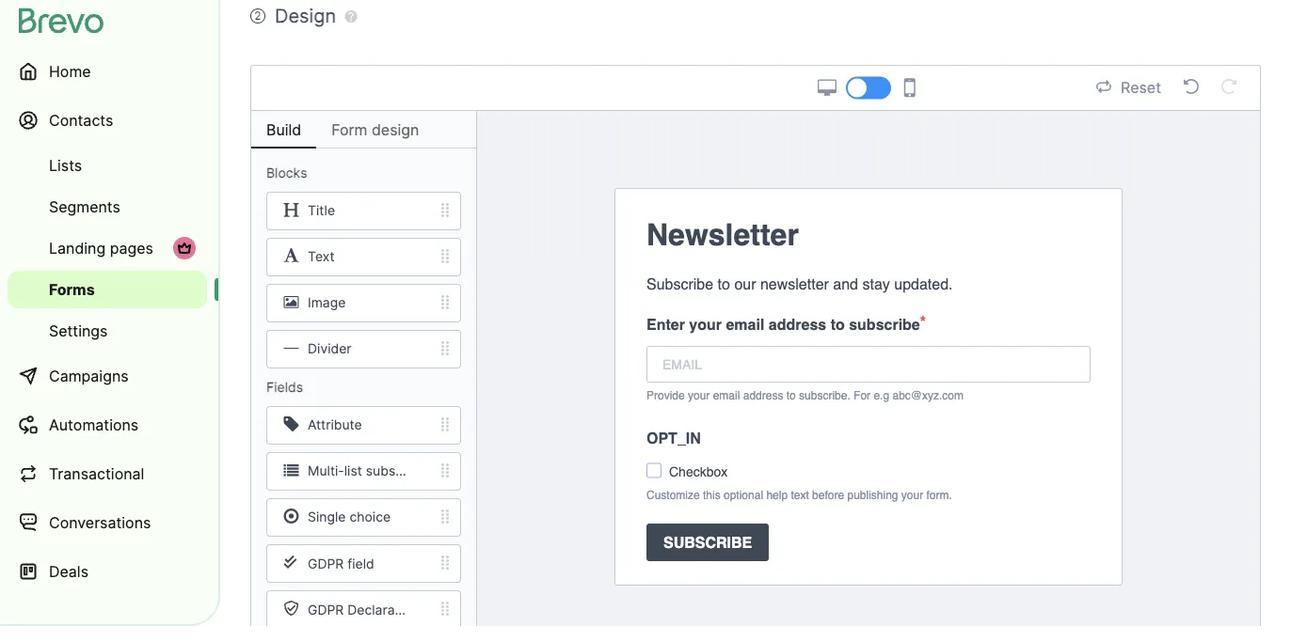 Task type: describe. For each thing, give the bounding box(es) containing it.
help
[[767, 489, 788, 502]]

campaigns link
[[8, 354, 207, 399]]

reset button
[[1091, 76, 1167, 100]]

your for enter
[[689, 316, 722, 333]]

text button
[[251, 238, 476, 277]]

enter your email address to subscribe
[[647, 316, 920, 333]]

abc@xyz.com
[[893, 389, 964, 402]]

image button
[[251, 284, 476, 323]]

gdpr for gdpr declaration
[[308, 603, 344, 619]]

Newsletter text field
[[647, 213, 1091, 258]]

deals link
[[8, 550, 207, 595]]

our
[[735, 275, 756, 293]]

checkbox
[[669, 465, 728, 480]]

text
[[791, 489, 809, 502]]

landing
[[49, 239, 106, 257]]

transactional link
[[8, 452, 207, 497]]

transactional
[[49, 465, 144, 483]]

e.g
[[874, 389, 890, 402]]

publishing
[[848, 489, 898, 502]]

customize this optional help text before publishing your form.
[[647, 489, 952, 502]]

blocks
[[266, 165, 307, 181]]

gdpr declaration
[[308, 603, 418, 619]]

automations link
[[8, 403, 207, 448]]

landing pages link
[[8, 230, 207, 267]]

declaration
[[348, 603, 418, 619]]

landing pages
[[49, 239, 153, 257]]

gdpr field
[[308, 556, 374, 572]]

settings
[[49, 322, 108, 340]]

automations
[[49, 416, 139, 434]]

single choice button
[[251, 499, 476, 537]]

form design
[[332, 120, 419, 139]]

gdpr field button
[[251, 545, 476, 584]]

title
[[308, 203, 335, 219]]

newsletter button
[[632, 205, 1106, 265]]

title button
[[251, 192, 476, 231]]

list
[[344, 464, 362, 480]]

image
[[308, 295, 346, 311]]

and
[[833, 275, 858, 293]]

optional
[[724, 489, 763, 502]]

segments
[[49, 198, 120, 216]]

form
[[332, 120, 367, 139]]

stay
[[863, 275, 890, 293]]

Subscribe to our newsletter and stay updated. text field
[[647, 273, 1091, 296]]

for
[[854, 389, 871, 402]]

customize
[[647, 489, 700, 502]]

contacts link
[[8, 98, 207, 143]]

this
[[703, 489, 721, 502]]

build
[[266, 120, 301, 139]]

build link
[[251, 111, 316, 149]]

enter
[[647, 316, 685, 333]]



Task type: locate. For each thing, give the bounding box(es) containing it.
address left subscribe.
[[743, 389, 783, 402]]

email
[[726, 316, 765, 333], [713, 389, 740, 402]]

reset
[[1121, 79, 1161, 97]]

single choice
[[308, 510, 391, 526]]

provide your email address to subscribe. for e.g abc@xyz.com
[[647, 389, 964, 402]]

your
[[689, 316, 722, 333], [688, 389, 710, 402], [902, 489, 924, 502]]

your left 'form.' at bottom right
[[902, 489, 924, 502]]

to left our
[[718, 275, 730, 293]]

settings link
[[8, 312, 207, 350]]

subscribe.
[[799, 389, 851, 402]]

choice
[[350, 510, 391, 526]]

deals
[[49, 563, 88, 581]]

your right "enter"
[[689, 316, 722, 333]]

to left subscribe.
[[787, 389, 796, 402]]

1 vertical spatial email
[[713, 389, 740, 402]]

address for subscribe.
[[743, 389, 783, 402]]

lists link
[[8, 147, 207, 184]]

fields
[[266, 380, 303, 396]]

newsletter
[[647, 218, 799, 253]]

2 vertical spatial your
[[902, 489, 924, 502]]

your right 'provide'
[[688, 389, 710, 402]]

divider
[[308, 341, 352, 357]]

your for provide
[[688, 389, 710, 402]]

conversations
[[49, 514, 151, 532]]

0 vertical spatial to
[[718, 275, 730, 293]]

home link
[[8, 49, 207, 94]]

updated.
[[894, 275, 953, 293]]

1 vertical spatial address
[[743, 389, 783, 402]]

lists
[[49, 156, 82, 175]]

0 horizontal spatial to
[[718, 275, 730, 293]]

0 vertical spatial email
[[726, 316, 765, 333]]

opt_in
[[647, 430, 701, 447]]

1 vertical spatial gdpr
[[308, 603, 344, 619]]

campaigns
[[49, 367, 129, 385]]

subscribe button
[[632, 517, 1106, 569]]

0 vertical spatial gdpr
[[308, 556, 344, 572]]

subscribe
[[647, 275, 714, 293]]

gdpr declaration button
[[251, 591, 476, 627]]

1 vertical spatial your
[[688, 389, 710, 402]]

gdpr for gdpr field
[[308, 556, 344, 572]]

attribute button
[[251, 407, 476, 445]]

attribute
[[308, 418, 362, 434]]

to for subscribe.
[[787, 389, 796, 402]]

email for provide
[[713, 389, 740, 402]]

email right 'provide'
[[713, 389, 740, 402]]

gdpr left field at the bottom of page
[[308, 556, 344, 572]]

Checkbox text field
[[669, 462, 1086, 482]]

2 horizontal spatial to
[[831, 316, 845, 333]]

multi-list subscription button
[[251, 453, 476, 491]]

design
[[275, 4, 336, 27]]

before
[[812, 489, 844, 502]]

address down subscribe to our newsletter and stay updated.
[[769, 316, 827, 333]]

subscribe to our newsletter and stay updated. button
[[632, 265, 1106, 303]]

form design link
[[316, 111, 434, 149]]

conversations link
[[8, 501, 207, 546]]

text
[[308, 249, 335, 265]]

contacts
[[49, 111, 113, 129]]

newsletter
[[760, 275, 829, 293]]

design
[[372, 120, 419, 139]]

1 horizontal spatial to
[[787, 389, 796, 402]]

field
[[348, 556, 374, 572]]

subscribe
[[664, 534, 752, 552]]

multi-list subscription
[[308, 464, 442, 480]]

left___rvooi image
[[177, 241, 192, 256]]

2
[[254, 9, 261, 23]]

address
[[769, 316, 827, 333], [743, 389, 783, 402]]

provide
[[647, 389, 685, 402]]

divider button
[[251, 330, 476, 369]]

to down "and"
[[831, 316, 845, 333]]

multi-
[[308, 464, 344, 480]]

email for enter
[[726, 316, 765, 333]]

1 gdpr from the top
[[308, 556, 344, 572]]

0 vertical spatial address
[[769, 316, 827, 333]]

1 vertical spatial to
[[831, 316, 845, 333]]

0 vertical spatial your
[[689, 316, 722, 333]]

segments link
[[8, 188, 207, 226]]

gdpr
[[308, 556, 344, 572], [308, 603, 344, 619]]

2 gdpr from the top
[[308, 603, 344, 619]]

to inside "subscribe to our newsletter and stay updated." text field
[[718, 275, 730, 293]]

address for subscribe
[[769, 316, 827, 333]]

home
[[49, 62, 91, 80]]

form.
[[927, 489, 952, 502]]

single
[[308, 510, 346, 526]]

forms link
[[8, 271, 207, 309]]

pages
[[110, 239, 153, 257]]

None text field
[[647, 346, 1091, 383]]

2 vertical spatial to
[[787, 389, 796, 402]]

to for subscribe
[[831, 316, 845, 333]]

gdpr down 'gdpr field'
[[308, 603, 344, 619]]

email down our
[[726, 316, 765, 333]]

to
[[718, 275, 730, 293], [831, 316, 845, 333], [787, 389, 796, 402]]

subscription
[[366, 464, 442, 480]]

subscribe to our newsletter and stay updated.
[[647, 275, 953, 293]]

forms
[[49, 280, 95, 299]]

subscribe
[[849, 316, 920, 333]]



Task type: vqa. For each thing, say whether or not it's contained in the screenshot.
Alerts
no



